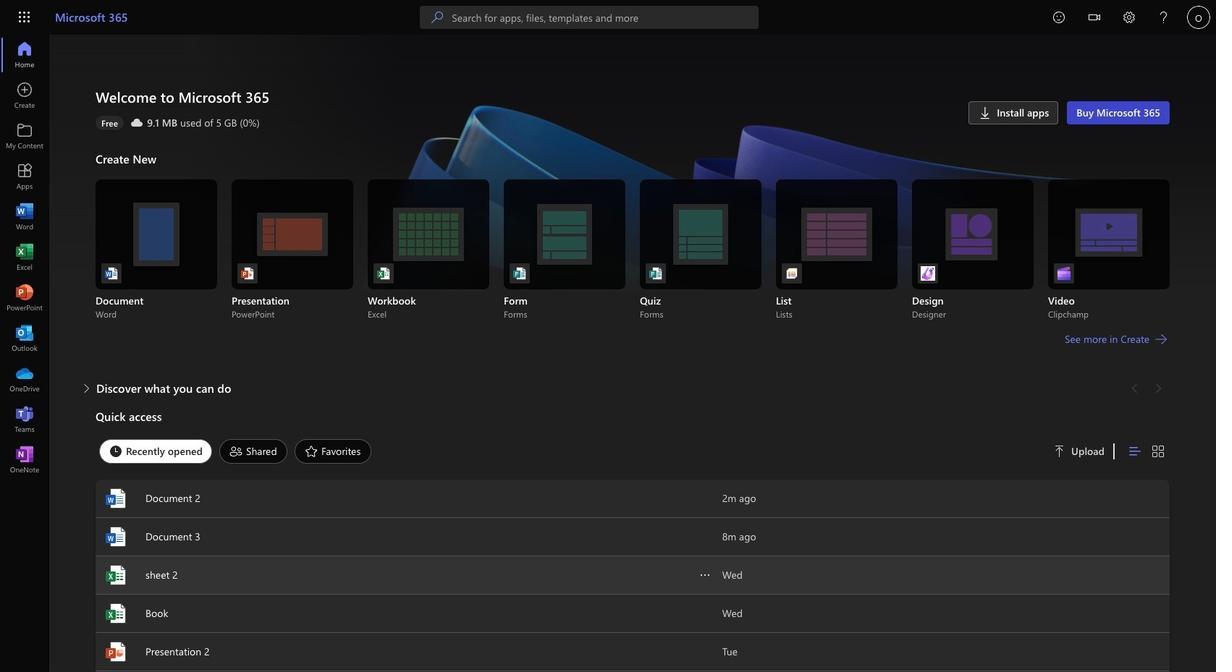 Task type: describe. For each thing, give the bounding box(es) containing it.
home image
[[17, 48, 32, 62]]

name sheet 2 cell
[[96, 564, 722, 587]]

favorites element
[[295, 440, 372, 464]]

create new element
[[96, 148, 1170, 377]]

apps image
[[17, 169, 32, 184]]

lists list image
[[785, 266, 799, 281]]

name document 3 cell
[[96, 526, 722, 549]]

word document image
[[104, 266, 119, 281]]

name book cell
[[96, 602, 722, 626]]

recently opened element
[[99, 440, 212, 464]]

excel workbook image
[[377, 266, 391, 281]]

new quiz image
[[649, 266, 663, 281]]

outlook image
[[17, 332, 32, 346]]

teams image
[[17, 413, 32, 427]]

designer design image
[[921, 266, 936, 281]]

forms survey image
[[513, 266, 527, 281]]

onenote image
[[17, 453, 32, 468]]

3 tab from the left
[[291, 440, 375, 464]]

1 tab from the left
[[96, 440, 216, 464]]

0 vertical spatial excel image
[[17, 251, 32, 265]]



Task type: locate. For each thing, give the bounding box(es) containing it.
navigation
[[0, 35, 49, 481]]

word image up word image in the left of the page
[[104, 487, 127, 510]]

designer design image
[[921, 266, 936, 281]]

powerpoint presentation image
[[240, 266, 255, 281]]

create image
[[17, 88, 32, 103]]

0 horizontal spatial word image
[[17, 210, 32, 224]]

2 tab from the left
[[216, 440, 291, 464]]

onedrive image
[[17, 372, 32, 387]]

name presentation 2 cell
[[96, 641, 722, 664]]

2 vertical spatial excel image
[[104, 602, 127, 626]]

application
[[0, 35, 1216, 673]]

1 horizontal spatial powerpoint image
[[104, 641, 127, 664]]

shared element
[[219, 440, 287, 464]]

word image
[[104, 526, 127, 549]]

list
[[96, 180, 1170, 320]]

word image down apps image
[[17, 210, 32, 224]]

clipchamp video image
[[1057, 266, 1072, 281]]

1 vertical spatial word image
[[104, 487, 127, 510]]

powerpoint image
[[17, 291, 32, 306], [104, 641, 127, 664]]

my content image
[[17, 129, 32, 143]]

0 horizontal spatial powerpoint image
[[17, 291, 32, 306]]

o image
[[1188, 6, 1211, 29]]

None search field
[[420, 6, 759, 29]]

0 vertical spatial powerpoint image
[[17, 291, 32, 306]]

Search box. Suggestions appear as you type. search field
[[452, 6, 759, 29]]

1 horizontal spatial word image
[[104, 487, 127, 510]]

excel image for name sheet 2 cell
[[104, 564, 127, 587]]

this account doesn't have a microsoft 365 subscription. click to view your benefits. tooltip
[[96, 116, 124, 130]]

banner
[[0, 0, 1216, 38]]

word image
[[17, 210, 32, 224], [104, 487, 127, 510]]

excel image for name book cell at the bottom of page
[[104, 602, 127, 626]]

0 vertical spatial word image
[[17, 210, 32, 224]]

1 vertical spatial excel image
[[104, 564, 127, 587]]

name document 2 cell
[[96, 487, 722, 510]]

1 vertical spatial powerpoint image
[[104, 641, 127, 664]]

excel image
[[17, 251, 32, 265], [104, 564, 127, 587], [104, 602, 127, 626]]

tab list
[[96, 436, 1037, 468]]

tab
[[96, 440, 216, 464], [216, 440, 291, 464], [291, 440, 375, 464]]



Task type: vqa. For each thing, say whether or not it's contained in the screenshot.
Lists List ICON at the right
yes



